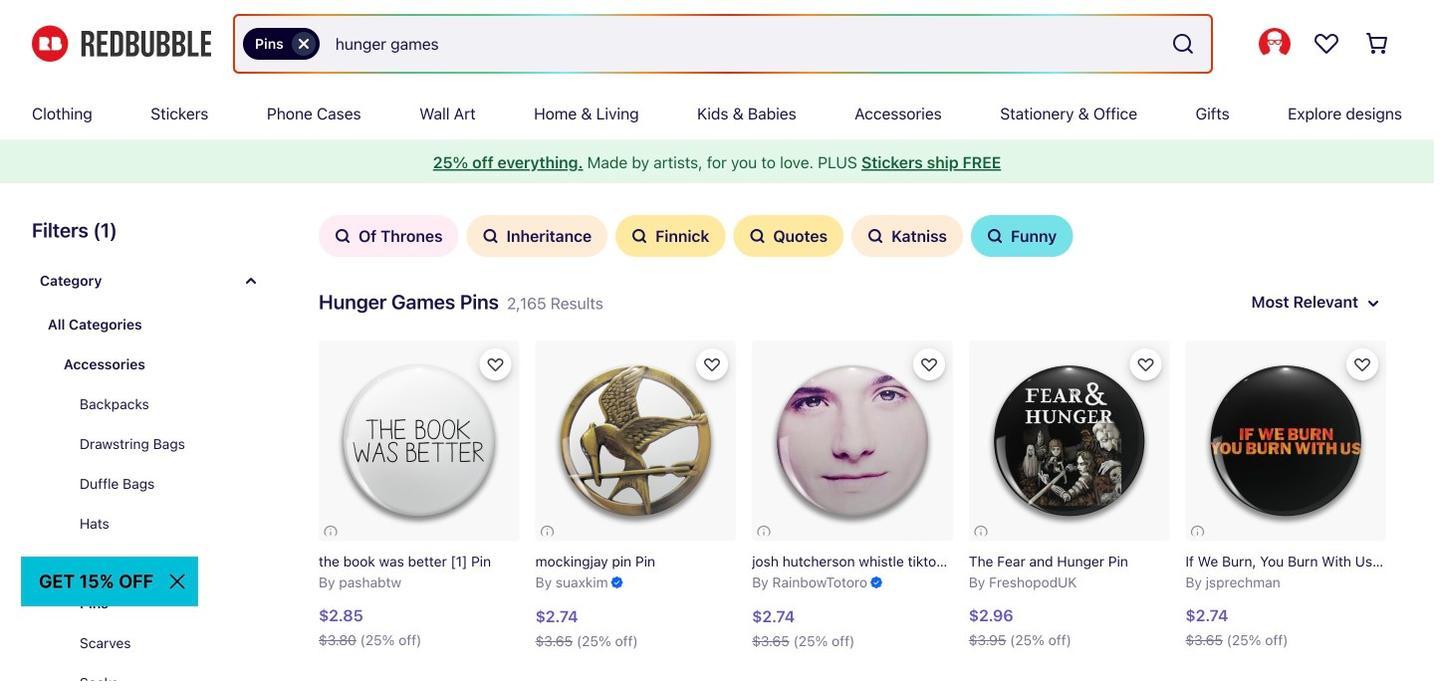 Task type: locate. For each thing, give the bounding box(es) containing it.
10 menu item from the left
[[1289, 88, 1403, 139]]

8 menu item from the left
[[1001, 88, 1138, 139]]

menu bar
[[32, 88, 1403, 139]]

Search term search field
[[320, 16, 1164, 72]]

5 menu item from the left
[[534, 88, 639, 139]]

9 menu item from the left
[[1196, 88, 1230, 139]]

3 menu item from the left
[[267, 88, 361, 139]]

if we burn, you burn with us pin image
[[1186, 341, 1387, 542]]

menu item
[[32, 88, 92, 139], [151, 88, 209, 139], [267, 88, 361, 139], [420, 88, 476, 139], [534, 88, 639, 139], [698, 88, 797, 139], [855, 88, 942, 139], [1001, 88, 1138, 139], [1196, 88, 1230, 139], [1289, 88, 1403, 139]]

None field
[[235, 16, 1212, 72]]

josh hutcherson whistle tiktok meme pin image
[[752, 341, 953, 542]]

6 menu item from the left
[[698, 88, 797, 139]]



Task type: vqa. For each thing, say whether or not it's contained in the screenshot.
By within the Miffy Throw Pillow By Meagan Kenny
no



Task type: describe. For each thing, give the bounding box(es) containing it.
2,165 results element
[[0, 203, 1435, 682]]

4 menu item from the left
[[420, 88, 476, 139]]

2 menu item from the left
[[151, 88, 209, 139]]

the book was better [1] pin image
[[319, 341, 520, 542]]

7 menu item from the left
[[855, 88, 942, 139]]

1 menu item from the left
[[32, 88, 92, 139]]

mockingjay pin pin image
[[536, 341, 737, 542]]

the fear and hunger pin image
[[969, 341, 1170, 542]]



